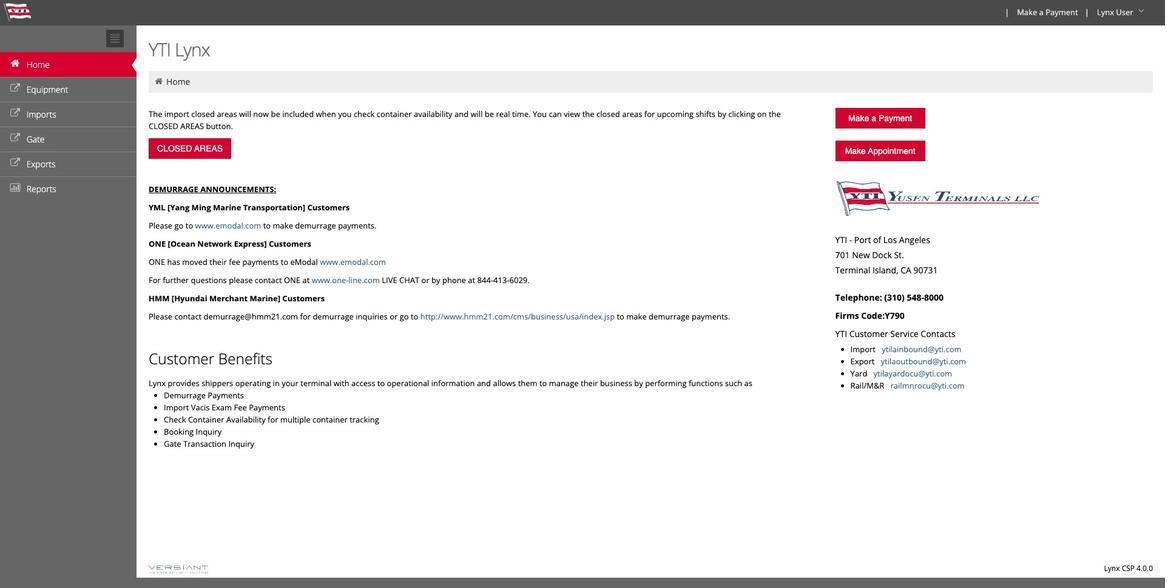 Task type: vqa. For each thing, say whether or not it's contained in the screenshot.
contacts
yes



Task type: locate. For each thing, give the bounding box(es) containing it.
by right shifts
[[718, 109, 726, 120]]

548-
[[907, 292, 924, 303]]

0 vertical spatial please
[[149, 220, 172, 231]]

payment up appointment
[[879, 114, 912, 123]]

go down [yang on the left of page
[[174, 220, 184, 231]]

payments up exam
[[208, 390, 244, 401]]

of
[[873, 234, 881, 246]]

1 vertical spatial payments
[[249, 402, 285, 413]]

exports link
[[0, 152, 137, 177]]

upcoming
[[657, 109, 694, 120]]

contacts
[[921, 328, 956, 340]]

and left allows
[[477, 378, 491, 389]]

www.emodal.com
[[195, 220, 261, 231], [320, 257, 386, 268]]

0 horizontal spatial inquiry
[[196, 427, 222, 438]]

for inside the import closed areas will now be included when you check container availability and will be real time.  you can view the closed areas for upcoming shifts by clicking on the closed areas button.
[[644, 109, 655, 120]]

payments up availability
[[249, 402, 285, 413]]

1 horizontal spatial for
[[300, 311, 311, 322]]

external link image for gate
[[9, 134, 21, 143]]

0 vertical spatial external link image
[[9, 84, 21, 93]]

3 external link image from the top
[[9, 134, 21, 143]]

external link image for equipment
[[9, 84, 21, 93]]

one for one has moved their fee payments to emodal www.emodal.com
[[149, 257, 165, 268]]

by inside the import closed areas will now be included when you check container availability and will be real time.  you can view the closed areas for upcoming shifts by clicking on the closed areas button.
[[718, 109, 726, 120]]

2 the from the left
[[769, 109, 781, 120]]

the right on
[[769, 109, 781, 120]]

network
[[197, 239, 232, 249]]

one down "emodal"
[[284, 275, 300, 286]]

0 horizontal spatial will
[[239, 109, 251, 120]]

container right check
[[377, 109, 412, 120]]

will
[[239, 109, 251, 120], [471, 109, 483, 120]]

1 vertical spatial www.emodal.com
[[320, 257, 386, 268]]

import up check
[[164, 402, 189, 413]]

yti inside yti - port of los angeles 701 new dock st. terminal island, ca 90731
[[836, 234, 847, 246]]

1 horizontal spatial will
[[471, 109, 483, 120]]

demurrage
[[164, 390, 206, 401]]

2 at from the left
[[468, 275, 475, 286]]

0 horizontal spatial by
[[432, 275, 440, 286]]

1 horizontal spatial www.emodal.com link
[[320, 257, 386, 268]]

customer down firms code:y790
[[850, 328, 888, 340]]

1 horizontal spatial by
[[634, 378, 643, 389]]

contact
[[255, 275, 282, 286], [174, 311, 202, 322]]

external link image
[[9, 84, 21, 93], [9, 109, 21, 118], [9, 134, 21, 143]]

0 horizontal spatial a
[[872, 114, 876, 123]]

0 vertical spatial one
[[149, 239, 166, 249]]

home link right home icon
[[166, 76, 190, 87]]

the
[[583, 109, 595, 120], [769, 109, 781, 120]]

www.emodal.com down marine
[[195, 220, 261, 231]]

customers up "emodal"
[[269, 239, 311, 249]]

please contact demurrage@hmm21.com for demurrage inquiries or go to http://www.hmm21.com/cms/business/usa/index.jsp to make demurrage payments.
[[149, 311, 730, 322]]

0 vertical spatial gate
[[26, 134, 45, 145]]

their right manage
[[581, 378, 598, 389]]

www.emodal.com up www.one-line.com link
[[320, 257, 386, 268]]

hmm [hyundai merchant marine] customers
[[149, 293, 325, 304]]

www.emodal.com link down marine
[[195, 220, 261, 231]]

check
[[164, 415, 186, 425]]

0 horizontal spatial be
[[271, 109, 280, 120]]

0 vertical spatial make
[[1017, 7, 1037, 18]]

service
[[891, 328, 919, 340]]

or right chat
[[422, 275, 430, 286]]

1 vertical spatial import
[[164, 402, 189, 413]]

2 horizontal spatial by
[[718, 109, 726, 120]]

1 vertical spatial or
[[390, 311, 398, 322]]

one has moved their fee payments to emodal www.emodal.com
[[149, 257, 386, 268]]

external link image inside gate link
[[9, 134, 21, 143]]

1 vertical spatial payments.
[[692, 311, 730, 322]]

0 vertical spatial home
[[26, 59, 50, 70]]

0 horizontal spatial import
[[164, 402, 189, 413]]

1 horizontal spatial a
[[1039, 7, 1044, 18]]

www.emodal.com link for to make demurrage payments.
[[195, 220, 261, 231]]

lynx for lynx user
[[1097, 7, 1114, 18]]

1 horizontal spatial customer
[[850, 328, 888, 340]]

1 vertical spatial container
[[313, 415, 348, 425]]

chat
[[399, 275, 420, 286]]

closed
[[191, 109, 215, 120], [597, 109, 620, 120]]

6029.
[[510, 275, 530, 286]]

1 vertical spatial and
[[477, 378, 491, 389]]

yti
[[149, 37, 171, 62], [836, 234, 847, 246], [836, 328, 847, 340]]

1 horizontal spatial payments
[[249, 402, 285, 413]]

closed right view
[[597, 109, 620, 120]]

0 vertical spatial contact
[[255, 275, 282, 286]]

1 horizontal spatial and
[[477, 378, 491, 389]]

1 horizontal spatial the
[[769, 109, 781, 120]]

be left real
[[485, 109, 494, 120]]

payment
[[1046, 7, 1078, 18], [879, 114, 912, 123]]

1 at from the left
[[303, 275, 310, 286]]

equipment link
[[0, 77, 137, 102]]

areas left "upcoming"
[[622, 109, 642, 120]]

external link image left imports
[[9, 109, 21, 118]]

0 vertical spatial by
[[718, 109, 726, 120]]

0 horizontal spatial payments
[[208, 390, 244, 401]]

www.emodal.com link for one has moved their fee payments to emodal www.emodal.com
[[320, 257, 386, 268]]

availability
[[226, 415, 266, 425]]

yti up home icon
[[149, 37, 171, 62]]

real
[[496, 109, 510, 120]]

home right home icon
[[166, 76, 190, 87]]

at left 844-
[[468, 275, 475, 286]]

1 horizontal spatial payment
[[1046, 7, 1078, 18]]

their left fee
[[210, 257, 227, 268]]

lynx inside the lynx provides shippers operating in your terminal with access to operational information and allows them to manage their business by performing functions such as demurrage payments import vacis exam fee payments check container availability for multiple container tracking booking inquiry gate transaction inquiry
[[149, 378, 166, 389]]

contact down [hyundai
[[174, 311, 202, 322]]

inquiry down availability
[[228, 439, 254, 450]]

(310)
[[885, 292, 905, 303]]

at down "emodal"
[[303, 275, 310, 286]]

1 vertical spatial payment
[[879, 114, 912, 123]]

1 external link image from the top
[[9, 84, 21, 93]]

0 horizontal spatial contact
[[174, 311, 202, 322]]

ytilaoutbound@yti.com
[[881, 356, 966, 367]]

home image
[[154, 77, 164, 86]]

2 external link image from the top
[[9, 109, 21, 118]]

0 horizontal spatial make a payment link
[[836, 108, 925, 129]]

import
[[164, 109, 189, 120]]

inquiry down container
[[196, 427, 222, 438]]

yard
[[851, 368, 868, 379]]

0 horizontal spatial container
[[313, 415, 348, 425]]

0 horizontal spatial their
[[210, 257, 227, 268]]

2 vertical spatial by
[[634, 378, 643, 389]]

customer up provides
[[149, 349, 214, 369]]

a
[[1039, 7, 1044, 18], [872, 114, 876, 123]]

1 vertical spatial inquiry
[[228, 439, 254, 450]]

0 horizontal spatial payments.
[[338, 220, 377, 231]]

will left real
[[471, 109, 483, 120]]

lynx for lynx csp 4.0.0
[[1104, 564, 1120, 574]]

operating
[[235, 378, 271, 389]]

live
[[382, 275, 397, 286]]

home right home image
[[26, 59, 50, 70]]

contact down one has moved their fee payments to emodal www.emodal.com
[[255, 275, 282, 286]]

will left the now
[[239, 109, 251, 120]]

1 horizontal spatial make a payment link
[[1012, 0, 1083, 25]]

yml [yang ming marine transportation] customers
[[149, 202, 350, 213]]

home link up equipment
[[0, 52, 137, 77]]

yti down firms
[[836, 328, 847, 340]]

1 vertical spatial please
[[149, 311, 172, 322]]

2 vertical spatial yti
[[836, 328, 847, 340]]

make appointment
[[845, 146, 916, 156]]

areas
[[217, 109, 237, 120], [622, 109, 642, 120]]

1 horizontal spatial home link
[[166, 76, 190, 87]]

make
[[273, 220, 293, 231], [627, 311, 647, 322]]

lynx inside lynx user link
[[1097, 7, 1114, 18]]

customers right transportation]
[[307, 202, 350, 213]]

yml
[[149, 202, 166, 213]]

0 horizontal spatial and
[[455, 109, 469, 120]]

0 horizontal spatial areas
[[217, 109, 237, 120]]

lynx user link
[[1092, 0, 1152, 25]]

external link image
[[9, 159, 21, 168]]

1 vertical spatial their
[[581, 378, 598, 389]]

0 vertical spatial for
[[644, 109, 655, 120]]

emodal
[[290, 257, 318, 268]]

0 horizontal spatial |
[[1005, 7, 1009, 18]]

1 vertical spatial yti
[[836, 234, 847, 246]]

2 please from the top
[[149, 311, 172, 322]]

payment left lynx user at the top right
[[1046, 7, 1078, 18]]

marine
[[213, 202, 241, 213]]

by
[[718, 109, 726, 120], [432, 275, 440, 286], [634, 378, 643, 389]]

2 vertical spatial customers
[[282, 293, 325, 304]]

1 vertical spatial customer
[[149, 349, 214, 369]]

701
[[836, 249, 850, 261]]

railmnrocu@yti.com
[[891, 381, 965, 391]]

2 vertical spatial external link image
[[9, 134, 21, 143]]

yti left the -
[[836, 234, 847, 246]]

external link image inside equipment link
[[9, 84, 21, 93]]

inquiry
[[196, 427, 222, 438], [228, 439, 254, 450]]

gate up exports in the top left of the page
[[26, 134, 45, 145]]

ytilainbound@yti.com
[[882, 344, 962, 355]]

payments
[[208, 390, 244, 401], [249, 402, 285, 413]]

for down the for further questions please contact one at www.one-line.com live chat or by phone at 844-413-6029.
[[300, 311, 311, 322]]

terminal
[[836, 265, 871, 276]]

1 horizontal spatial make a payment
[[1017, 7, 1078, 18]]

merchant
[[209, 293, 248, 304]]

transaction
[[183, 439, 226, 450]]

2 horizontal spatial for
[[644, 109, 655, 120]]

1 vertical spatial make a payment
[[849, 114, 912, 123]]

1 vertical spatial by
[[432, 275, 440, 286]]

external link image up external link image
[[9, 134, 21, 143]]

[yang
[[168, 202, 190, 213]]

by inside the lynx provides shippers operating in your terminal with access to operational information and allows them to manage their business by performing functions such as demurrage payments import vacis exam fee payments check container availability for multiple container tracking booking inquiry gate transaction inquiry
[[634, 378, 643, 389]]

firms
[[836, 310, 859, 322]]

0 vertical spatial container
[[377, 109, 412, 120]]

import up export
[[851, 344, 880, 355]]

1 horizontal spatial make
[[627, 311, 647, 322]]

by left phone on the left top of the page
[[432, 275, 440, 286]]

marine]
[[250, 293, 280, 304]]

0 horizontal spatial for
[[268, 415, 278, 425]]

customers for hmm [hyundai merchant marine] customers
[[282, 293, 325, 304]]

express]
[[234, 239, 267, 249]]

0 vertical spatial make
[[273, 220, 293, 231]]

lynx user
[[1097, 7, 1134, 18]]

be
[[271, 109, 280, 120], [485, 109, 494, 120]]

1 please from the top
[[149, 220, 172, 231]]

1 vertical spatial make
[[627, 311, 647, 322]]

the right view
[[583, 109, 595, 120]]

1 horizontal spatial closed
[[597, 109, 620, 120]]

be right the now
[[271, 109, 280, 120]]

one
[[149, 239, 166, 249], [149, 257, 165, 268], [284, 275, 300, 286]]

container inside the lynx provides shippers operating in your terminal with access to operational information and allows them to manage their business by performing functions such as demurrage payments import vacis exam fee payments check container availability for multiple container tracking booking inquiry gate transaction inquiry
[[313, 415, 348, 425]]

one for one [ocean network express] customers
[[149, 239, 166, 249]]

by right business
[[634, 378, 643, 389]]

1 horizontal spatial their
[[581, 378, 598, 389]]

areas up button.
[[217, 109, 237, 120]]

telephone:
[[836, 292, 882, 303]]

one left [ocean at left top
[[149, 239, 166, 249]]

1 horizontal spatial areas
[[622, 109, 642, 120]]

for left "upcoming"
[[644, 109, 655, 120]]

make
[[1017, 7, 1037, 18], [849, 114, 869, 123], [845, 146, 866, 156]]

import
[[851, 344, 880, 355], [164, 402, 189, 413]]

container
[[377, 109, 412, 120], [313, 415, 348, 425]]

www.emodal.com link up www.one-line.com link
[[320, 257, 386, 268]]

1 horizontal spatial at
[[468, 275, 475, 286]]

external link image inside "imports" link
[[9, 109, 21, 118]]

one left has
[[149, 257, 165, 268]]

1 horizontal spatial |
[[1085, 7, 1089, 18]]

2 vertical spatial for
[[268, 415, 278, 425]]

and inside the lynx provides shippers operating in your terminal with access to operational information and allows them to manage their business by performing functions such as demurrage payments import vacis exam fee payments check container availability for multiple container tracking booking inquiry gate transaction inquiry
[[477, 378, 491, 389]]

closed up areas
[[191, 109, 215, 120]]

external link image for imports
[[9, 109, 21, 118]]

to
[[186, 220, 193, 231], [263, 220, 271, 231], [281, 257, 288, 268], [411, 311, 418, 322], [617, 311, 625, 322], [377, 378, 385, 389], [540, 378, 547, 389]]

demurrage
[[295, 220, 336, 231], [313, 311, 354, 322], [649, 311, 690, 322]]

import inside the lynx provides shippers operating in your terminal with access to operational information and allows them to manage their business by performing functions such as demurrage payments import vacis exam fee payments check container availability for multiple container tracking booking inquiry gate transaction inquiry
[[164, 402, 189, 413]]

demurrage@hmm21.com
[[204, 311, 298, 322]]

at
[[303, 275, 310, 286], [468, 275, 475, 286]]

performing
[[645, 378, 687, 389]]

container left tracking
[[313, 415, 348, 425]]

gate down booking
[[164, 439, 181, 450]]

1 horizontal spatial go
[[400, 311, 409, 322]]

1 horizontal spatial gate
[[164, 439, 181, 450]]

ming
[[192, 202, 211, 213]]

ytilaoutbound@yti.com link
[[881, 356, 966, 367]]

please down "hmm"
[[149, 311, 172, 322]]

when
[[316, 109, 336, 120]]

customers for one [ocean network express] customers
[[269, 239, 311, 249]]

please down yml
[[149, 220, 172, 231]]

0 vertical spatial go
[[174, 220, 184, 231]]

customers down www.one-
[[282, 293, 325, 304]]

for left multiple
[[268, 415, 278, 425]]

2 be from the left
[[485, 109, 494, 120]]

1 vertical spatial home
[[166, 76, 190, 87]]

such
[[725, 378, 742, 389]]

0 vertical spatial and
[[455, 109, 469, 120]]

0 horizontal spatial closed
[[191, 109, 215, 120]]

0 horizontal spatial home link
[[0, 52, 137, 77]]

railmnrocu@yti.com link
[[891, 381, 965, 391]]

external link image down home image
[[9, 84, 21, 93]]

code:y790
[[861, 310, 905, 322]]

0 vertical spatial customers
[[307, 202, 350, 213]]

port
[[854, 234, 871, 246]]

home
[[26, 59, 50, 70], [166, 76, 190, 87]]

and right availability
[[455, 109, 469, 120]]

1 horizontal spatial be
[[485, 109, 494, 120]]

for inside the lynx provides shippers operating in your terminal with access to operational information and allows them to manage their business by performing functions such as demurrage payments import vacis exam fee payments check container availability for multiple container tracking booking inquiry gate transaction inquiry
[[268, 415, 278, 425]]

their
[[210, 257, 227, 268], [581, 378, 598, 389]]

fee
[[234, 402, 247, 413]]

home link
[[0, 52, 137, 77], [166, 76, 190, 87]]

go right inquiries
[[400, 311, 409, 322]]

1 vertical spatial customers
[[269, 239, 311, 249]]

None submit
[[149, 138, 231, 159]]

2 vertical spatial make
[[845, 146, 866, 156]]

0 vertical spatial import
[[851, 344, 880, 355]]

or right inquiries
[[390, 311, 398, 322]]

1 vertical spatial one
[[149, 257, 165, 268]]

0 horizontal spatial customer
[[149, 349, 214, 369]]



Task type: describe. For each thing, give the bounding box(es) containing it.
0 horizontal spatial home
[[26, 59, 50, 70]]

[ocean
[[168, 239, 195, 249]]

areas
[[180, 121, 204, 132]]

hmm
[[149, 293, 170, 304]]

fee
[[229, 257, 240, 268]]

csp
[[1122, 564, 1135, 574]]

provides
[[168, 378, 200, 389]]

lynx for lynx provides shippers operating in your terminal with access to operational information and allows them to manage their business by performing functions such as demurrage payments import vacis exam fee payments check container availability for multiple container tracking booking inquiry gate transaction inquiry
[[149, 378, 166, 389]]

shifts
[[696, 109, 716, 120]]

telephone: (310) 548-8000
[[836, 292, 944, 303]]

1 vertical spatial go
[[400, 311, 409, 322]]

firms code:y790
[[836, 310, 905, 322]]

1 will from the left
[[239, 109, 251, 120]]

gate link
[[0, 127, 137, 152]]

yti for yti lynx
[[149, 37, 171, 62]]

you
[[533, 109, 547, 120]]

1 the from the left
[[583, 109, 595, 120]]

the import closed areas will now be included when you check container availability and will be real time.  you can view the closed areas for upcoming shifts by clicking on the closed areas button.
[[149, 109, 781, 132]]

0 vertical spatial their
[[210, 257, 227, 268]]

1 areas from the left
[[217, 109, 237, 120]]

for
[[149, 275, 161, 286]]

2 closed from the left
[[597, 109, 620, 120]]

yti for yti customer service contacts
[[836, 328, 847, 340]]

0 vertical spatial or
[[422, 275, 430, 286]]

on
[[757, 109, 767, 120]]

inquiries
[[356, 311, 388, 322]]

angle down image
[[1136, 7, 1148, 15]]

the
[[149, 109, 162, 120]]

home image
[[9, 59, 21, 68]]

1 vertical spatial a
[[872, 114, 876, 123]]

www.one-
[[312, 275, 349, 286]]

0 vertical spatial payments.
[[338, 220, 377, 231]]

exports
[[26, 158, 56, 170]]

1 be from the left
[[271, 109, 280, 120]]

0 vertical spatial inquiry
[[196, 427, 222, 438]]

vacis
[[191, 402, 210, 413]]

time.
[[512, 109, 531, 120]]

2 | from the left
[[1085, 7, 1089, 18]]

844-
[[477, 275, 494, 286]]

clicking
[[729, 109, 755, 120]]

user
[[1116, 7, 1134, 18]]

has
[[167, 257, 180, 268]]

0 horizontal spatial go
[[174, 220, 184, 231]]

them
[[518, 378, 538, 389]]

yti customer service contacts
[[836, 328, 956, 340]]

now
[[253, 109, 269, 120]]

your
[[282, 378, 299, 389]]

new
[[852, 249, 870, 261]]

equipment
[[26, 84, 68, 95]]

and inside the import closed areas will now be included when you check container availability and will be real time.  you can view the closed areas for upcoming shifts by clicking on the closed areas button.
[[455, 109, 469, 120]]

2 areas from the left
[[622, 109, 642, 120]]

their inside the lynx provides shippers operating in your terminal with access to operational information and allows them to manage their business by performing functions such as demurrage payments import vacis exam fee payments check container availability for multiple container tracking booking inquiry gate transaction inquiry
[[581, 378, 598, 389]]

customer benefits
[[149, 349, 272, 369]]

benefits
[[218, 349, 272, 369]]

container
[[188, 415, 224, 425]]

1 horizontal spatial contact
[[255, 275, 282, 286]]

please for please contact demurrage@hmm21.com for demurrage inquiries or go to
[[149, 311, 172, 322]]

with
[[334, 378, 349, 389]]

1 vertical spatial make a payment link
[[836, 108, 925, 129]]

functions
[[689, 378, 723, 389]]

make inside make appointment link
[[845, 146, 866, 156]]

1 horizontal spatial import
[[851, 344, 880, 355]]

shippers
[[202, 378, 233, 389]]

413-
[[493, 275, 510, 286]]

container inside the import closed areas will now be included when you check container availability and will be real time.  you can view the closed areas for upcoming shifts by clicking on the closed areas button.
[[377, 109, 412, 120]]

availability
[[414, 109, 453, 120]]

booking
[[164, 427, 194, 438]]

can
[[549, 109, 562, 120]]

ytilainbound@yti.com link
[[882, 344, 962, 355]]

please for please go to
[[149, 220, 172, 231]]

1 horizontal spatial inquiry
[[228, 439, 254, 450]]

as
[[744, 378, 753, 389]]

ca
[[901, 265, 912, 276]]

gate inside the lynx provides shippers operating in your terminal with access to operational information and allows them to manage their business by performing functions such as demurrage payments import vacis exam fee payments check container availability for multiple container tracking booking inquiry gate transaction inquiry
[[164, 439, 181, 450]]

versiant image
[[149, 565, 208, 574]]

multiple
[[280, 415, 311, 425]]

http://www.hmm21.com/cms/business/usa/index.jsp
[[420, 311, 615, 322]]

0 horizontal spatial or
[[390, 311, 398, 322]]

payments
[[242, 257, 279, 268]]

1 | from the left
[[1005, 7, 1009, 18]]

phone
[[442, 275, 466, 286]]

1 vertical spatial contact
[[174, 311, 202, 322]]

0 vertical spatial www.emodal.com
[[195, 220, 261, 231]]

bar chart image
[[9, 184, 21, 192]]

exam
[[212, 402, 232, 413]]

1 closed from the left
[[191, 109, 215, 120]]

closed
[[149, 121, 178, 132]]

button.
[[206, 121, 233, 132]]

you
[[338, 109, 352, 120]]

manage
[[549, 378, 579, 389]]

tracking
[[350, 415, 379, 425]]

make appointment link
[[836, 141, 925, 161]]

yti lynx
[[149, 37, 210, 62]]

check
[[354, 109, 375, 120]]

questions
[[191, 275, 227, 286]]

reports link
[[0, 177, 137, 202]]

demurrage announcements:
[[149, 184, 276, 195]]

0 horizontal spatial gate
[[26, 134, 45, 145]]

0 vertical spatial payment
[[1046, 7, 1078, 18]]

0 vertical spatial payments
[[208, 390, 244, 401]]

yti for yti - port of los angeles 701 new dock st. terminal island, ca 90731
[[836, 234, 847, 246]]

8000
[[924, 292, 944, 303]]

0 vertical spatial make a payment
[[1017, 7, 1078, 18]]

0 horizontal spatial make a payment
[[849, 114, 912, 123]]

export
[[851, 356, 875, 367]]

in
[[273, 378, 280, 389]]

appointment
[[868, 146, 916, 156]]

2 will from the left
[[471, 109, 483, 120]]

2 vertical spatial one
[[284, 275, 300, 286]]

operational
[[387, 378, 429, 389]]

line.com
[[349, 275, 380, 286]]

lynx csp 4.0.0
[[1104, 564, 1153, 574]]

angeles
[[899, 234, 930, 246]]

moved
[[182, 257, 208, 268]]

0 vertical spatial customer
[[850, 328, 888, 340]]

announcements:
[[200, 184, 276, 195]]

ytilayardocu@yti.com link
[[874, 368, 952, 379]]

included
[[282, 109, 314, 120]]

http://www.hmm21.com/cms/business/usa/index.jsp link
[[420, 311, 615, 322]]

90731
[[914, 265, 938, 276]]

for further questions please contact one at www.one-line.com live chat or by phone at 844-413-6029.
[[149, 275, 530, 286]]

0 horizontal spatial make
[[273, 220, 293, 231]]

terminal
[[301, 378, 332, 389]]

1 vertical spatial for
[[300, 311, 311, 322]]

0 horizontal spatial payment
[[879, 114, 912, 123]]

1 vertical spatial make
[[849, 114, 869, 123]]

1 horizontal spatial payments.
[[692, 311, 730, 322]]



